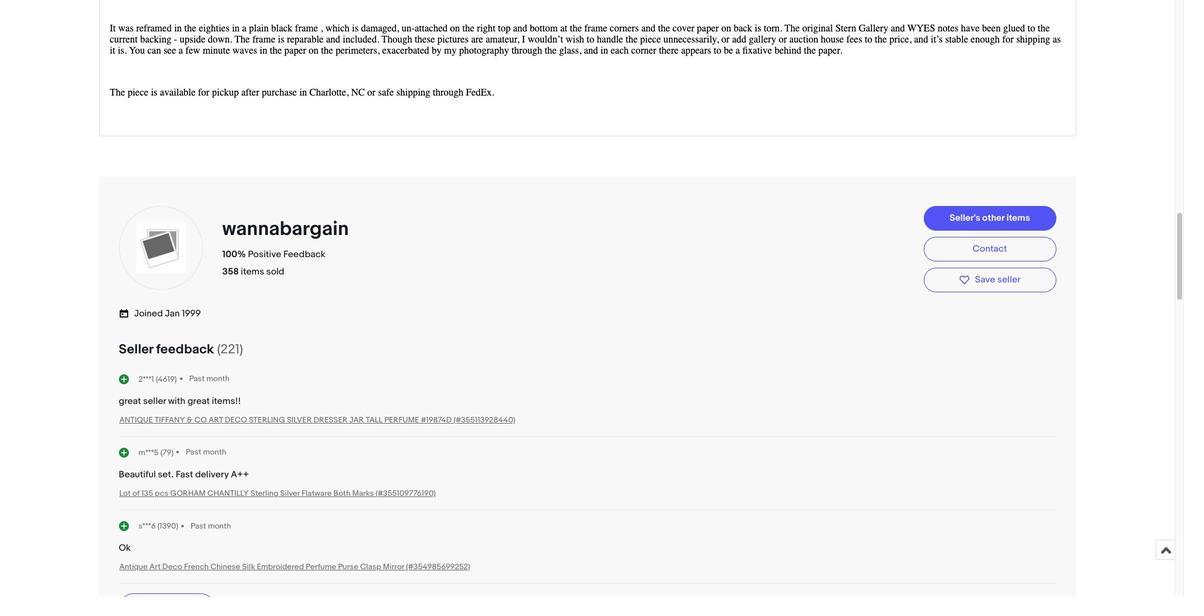 Task type: vqa. For each thing, say whether or not it's contained in the screenshot.
Purse
yes



Task type: describe. For each thing, give the bounding box(es) containing it.
sterling
[[251, 489, 279, 499]]

antique
[[119, 415, 153, 425]]

deco
[[225, 415, 247, 425]]

lot of 135 pcs gorham chantilly sterling silver flatware both marks (#355109776190)
[[119, 489, 436, 499]]

2***1 (4619)
[[139, 374, 177, 384]]

1999
[[182, 308, 201, 320]]

embroidered
[[257, 562, 304, 572]]

feedback
[[156, 342, 214, 358]]

antique
[[119, 562, 148, 572]]

wannabargain image
[[136, 223, 185, 273]]

french
[[184, 562, 209, 572]]

past month for delivery
[[186, 448, 226, 458]]

joined
[[134, 308, 163, 320]]

wannabargain link
[[222, 217, 353, 241]]

seller for save
[[998, 274, 1021, 286]]

sterling
[[249, 415, 285, 425]]

text__icon wrapper image
[[119, 307, 134, 319]]

135
[[141, 489, 153, 499]]

2***1
[[139, 374, 154, 384]]

tall
[[366, 415, 383, 425]]

deco
[[163, 562, 182, 572]]

dresser
[[314, 415, 348, 425]]

seller's other items link
[[924, 206, 1057, 231]]

antique art deco french chinese silk embroidered perfume purse  clasp mirror (#354985699252) link
[[119, 562, 470, 572]]

seller for great
[[143, 396, 166, 407]]

tiffany
[[155, 415, 185, 425]]

clasp
[[360, 562, 381, 572]]

other
[[983, 212, 1005, 224]]

(79)
[[160, 448, 174, 458]]

(1390)
[[158, 521, 178, 531]]

silk
[[242, 562, 255, 572]]

contact
[[973, 243, 1008, 255]]

2 vertical spatial past
[[191, 521, 206, 531]]

sold
[[266, 266, 285, 278]]

flatware
[[302, 489, 332, 499]]

chantilly
[[208, 489, 249, 499]]

month for great
[[207, 374, 230, 384]]

silver
[[280, 489, 300, 499]]

358
[[222, 266, 239, 278]]

great seller with great items!!
[[119, 396, 241, 407]]

100% positive feedback 358 items sold
[[222, 249, 326, 278]]

(221)
[[217, 342, 243, 358]]

art
[[209, 415, 223, 425]]

silver
[[287, 415, 312, 425]]

#19874d
[[421, 415, 452, 425]]

chinese
[[211, 562, 241, 572]]

lot
[[119, 489, 131, 499]]

beautiful set.  fast delivery a++
[[119, 469, 249, 481]]

set.
[[158, 469, 174, 481]]

antique tiffany & co art deco sterling silver dresser jar tall perfume #19874d (#355113928440)
[[119, 415, 516, 425]]

both
[[334, 489, 351, 499]]

2 vertical spatial past month
[[191, 521, 231, 531]]

(#355109776190)
[[376, 489, 436, 499]]

with
[[168, 396, 185, 407]]

m***5
[[139, 448, 159, 458]]

seller's
[[950, 212, 981, 224]]

gorham
[[170, 489, 206, 499]]

past for delivery
[[186, 448, 201, 458]]

save
[[976, 274, 996, 286]]



Task type: locate. For each thing, give the bounding box(es) containing it.
1 vertical spatial items
[[241, 266, 264, 278]]

(4619)
[[156, 374, 177, 384]]

antique art deco french chinese silk embroidered perfume purse  clasp mirror (#354985699252)
[[119, 562, 470, 572]]

lot of 135 pcs gorham chantilly sterling silver flatware both marks (#355109776190) link
[[119, 489, 436, 499]]

great
[[119, 396, 141, 407], [188, 396, 210, 407]]

contact link
[[924, 237, 1057, 262]]

past month down 'chantilly'
[[191, 521, 231, 531]]

co
[[195, 415, 207, 425]]

1 horizontal spatial items
[[1007, 212, 1031, 224]]

items!!
[[212, 396, 241, 407]]

past for great
[[189, 374, 205, 384]]

&
[[187, 415, 193, 425]]

mirror
[[383, 562, 404, 572]]

month
[[207, 374, 230, 384], [203, 448, 226, 458], [208, 521, 231, 531]]

fast
[[176, 469, 193, 481]]

of
[[133, 489, 140, 499]]

0 vertical spatial month
[[207, 374, 230, 384]]

s***6 (1390)
[[139, 521, 178, 531]]

1 horizontal spatial seller
[[998, 274, 1021, 286]]

month for delivery
[[203, 448, 226, 458]]

past up fast
[[186, 448, 201, 458]]

seller right save
[[998, 274, 1021, 286]]

great up co in the bottom of the page
[[188, 396, 210, 407]]

0 horizontal spatial great
[[119, 396, 141, 407]]

items inside 100% positive feedback 358 items sold
[[241, 266, 264, 278]]

past
[[189, 374, 205, 384], [186, 448, 201, 458], [191, 521, 206, 531]]

1 horizontal spatial great
[[188, 396, 210, 407]]

month down 'chantilly'
[[208, 521, 231, 531]]

0 horizontal spatial items
[[241, 266, 264, 278]]

2 vertical spatial month
[[208, 521, 231, 531]]

marks
[[352, 489, 374, 499]]

1 vertical spatial seller
[[143, 396, 166, 407]]

delivery
[[195, 469, 229, 481]]

seller left with
[[143, 396, 166, 407]]

items inside 'link'
[[1007, 212, 1031, 224]]

feedback
[[284, 249, 326, 260]]

month up items!!
[[207, 374, 230, 384]]

m***5 (79)
[[139, 448, 174, 458]]

beautiful
[[119, 469, 156, 481]]

past right (1390)
[[191, 521, 206, 531]]

great up antique
[[119, 396, 141, 407]]

items
[[1007, 212, 1031, 224], [241, 266, 264, 278]]

a++
[[231, 469, 249, 481]]

1 great from the left
[[119, 396, 141, 407]]

past month
[[189, 374, 230, 384], [186, 448, 226, 458], [191, 521, 231, 531]]

past up great seller with great items!!
[[189, 374, 205, 384]]

items down positive
[[241, 266, 264, 278]]

(#355113928440)
[[454, 415, 516, 425]]

1 vertical spatial past month
[[186, 448, 226, 458]]

0 vertical spatial seller
[[998, 274, 1021, 286]]

0 vertical spatial past month
[[189, 374, 230, 384]]

seller
[[998, 274, 1021, 286], [143, 396, 166, 407]]

past month for great
[[189, 374, 230, 384]]

save seller button
[[924, 268, 1057, 293]]

(#354985699252)
[[406, 562, 470, 572]]

ok
[[119, 543, 131, 554]]

past month up delivery
[[186, 448, 226, 458]]

purse
[[338, 562, 359, 572]]

100%
[[222, 249, 246, 260]]

seller inside save seller "button"
[[998, 274, 1021, 286]]

perfume
[[306, 562, 336, 572]]

pcs
[[155, 489, 169, 499]]

0 horizontal spatial seller
[[143, 396, 166, 407]]

past month up items!!
[[189, 374, 230, 384]]

1 vertical spatial past
[[186, 448, 201, 458]]

positive
[[248, 249, 281, 260]]

jan
[[165, 308, 180, 320]]

antique tiffany & co art deco sterling silver dresser jar tall perfume #19874d (#355113928440) link
[[119, 415, 516, 425]]

month up delivery
[[203, 448, 226, 458]]

0 vertical spatial past
[[189, 374, 205, 384]]

s***6
[[139, 521, 156, 531]]

items right the "other"
[[1007, 212, 1031, 224]]

perfume
[[385, 415, 419, 425]]

art
[[150, 562, 161, 572]]

save seller
[[976, 274, 1021, 286]]

jar
[[350, 415, 364, 425]]

joined jan 1999
[[134, 308, 201, 320]]

1 vertical spatial month
[[203, 448, 226, 458]]

0 vertical spatial items
[[1007, 212, 1031, 224]]

seller's other items
[[950, 212, 1031, 224]]

seller feedback (221)
[[119, 342, 243, 358]]

2 great from the left
[[188, 396, 210, 407]]

seller
[[119, 342, 153, 358]]

wannabargain
[[222, 217, 349, 241]]



